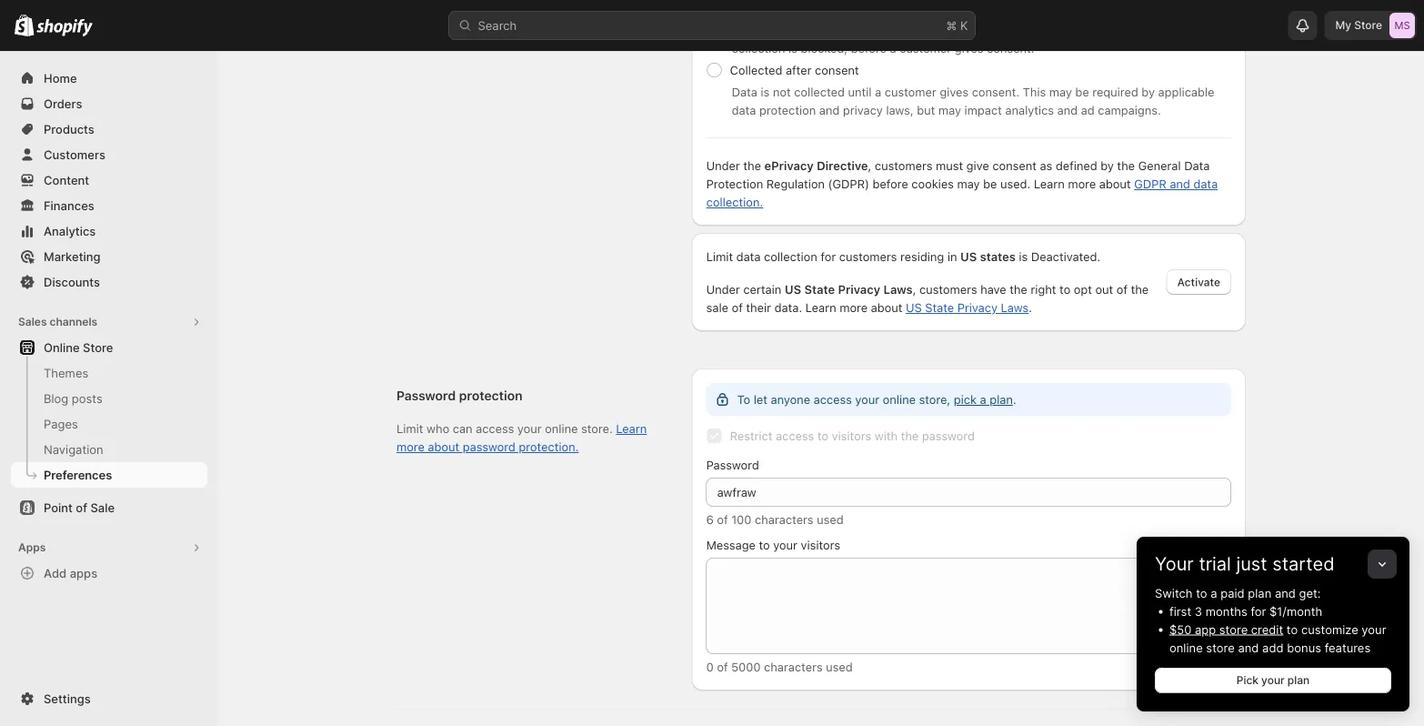 Task type: locate. For each thing, give the bounding box(es) containing it.
store down $50 app store credit
[[1207, 640, 1235, 655]]

plan down bonus
[[1288, 674, 1310, 687]]

your
[[1155, 553, 1194, 575]]

home
[[44, 71, 77, 85]]

store
[[1220, 622, 1248, 636], [1207, 640, 1235, 655]]

navigation link
[[11, 437, 207, 462]]

channels
[[50, 315, 97, 328]]

0 vertical spatial plan
[[1249, 586, 1272, 600]]

1 horizontal spatial plan
[[1288, 674, 1310, 687]]

settings link
[[11, 686, 207, 711]]

marketing
[[44, 249, 101, 263]]

finances
[[44, 198, 94, 212]]

store right my
[[1355, 19, 1383, 32]]

to down $1/month at the right of page
[[1287, 622, 1299, 636]]

$50 app store credit link
[[1170, 622, 1284, 636]]

home link
[[11, 66, 207, 91]]

1 vertical spatial your
[[1262, 674, 1285, 687]]

analytics link
[[11, 218, 207, 244]]

products
[[44, 122, 94, 136]]

0 vertical spatial your
[[1362, 622, 1387, 636]]

sales
[[18, 315, 47, 328]]

3
[[1195, 604, 1203, 618]]

1 vertical spatial plan
[[1288, 674, 1310, 687]]

to left the a
[[1197, 586, 1208, 600]]

credit
[[1252, 622, 1284, 636]]

and inside to customize your online store and add bonus features
[[1239, 640, 1260, 655]]

of
[[76, 500, 87, 514]]

1 horizontal spatial your
[[1362, 622, 1387, 636]]

your right pick
[[1262, 674, 1285, 687]]

customers link
[[11, 142, 207, 167]]

plan up for in the right of the page
[[1249, 586, 1272, 600]]

0 horizontal spatial and
[[1239, 640, 1260, 655]]

switch to a paid plan and get:
[[1155, 586, 1321, 600]]

my store
[[1336, 19, 1383, 32]]

your up features
[[1362, 622, 1387, 636]]

your
[[1362, 622, 1387, 636], [1262, 674, 1285, 687]]

analytics
[[44, 224, 96, 238]]

point of sale button
[[0, 495, 218, 520]]

and
[[1275, 586, 1296, 600], [1239, 640, 1260, 655]]

store for my store
[[1355, 19, 1383, 32]]

store
[[1355, 19, 1383, 32], [83, 340, 113, 354]]

bonus
[[1288, 640, 1322, 655]]

store down 'months'
[[1220, 622, 1248, 636]]

apps
[[18, 541, 46, 554]]

0 vertical spatial to
[[1197, 586, 1208, 600]]

0 vertical spatial store
[[1220, 622, 1248, 636]]

point of sale link
[[11, 495, 207, 520]]

1 vertical spatial store
[[83, 340, 113, 354]]

$50 app store credit
[[1170, 622, 1284, 636]]

1 horizontal spatial shopify image
[[37, 19, 93, 37]]

and up $1/month at the right of page
[[1275, 586, 1296, 600]]

$50
[[1170, 622, 1192, 636]]

add
[[1263, 640, 1284, 655]]

online
[[1170, 640, 1203, 655]]

to customize your online store and add bonus features
[[1170, 622, 1387, 655]]

store down 'sales channels' button at the top
[[83, 340, 113, 354]]

0 horizontal spatial plan
[[1249, 586, 1272, 600]]

and left add
[[1239, 640, 1260, 655]]

plan
[[1249, 586, 1272, 600], [1288, 674, 1310, 687]]

app
[[1195, 622, 1217, 636]]

themes
[[44, 366, 88, 380]]

0 horizontal spatial shopify image
[[15, 14, 34, 36]]

a
[[1211, 586, 1218, 600]]

blog posts link
[[11, 386, 207, 411]]

sales channels button
[[11, 309, 207, 335]]

0 horizontal spatial store
[[83, 340, 113, 354]]

first 3 months for $1/month
[[1170, 604, 1323, 618]]

0 vertical spatial and
[[1275, 586, 1296, 600]]

marketing link
[[11, 244, 207, 269]]

1 horizontal spatial store
[[1355, 19, 1383, 32]]

to
[[1197, 586, 1208, 600], [1287, 622, 1299, 636]]

point
[[44, 500, 73, 514]]

just
[[1237, 553, 1268, 575]]

shopify image
[[15, 14, 34, 36], [37, 19, 93, 37]]

sales channels
[[18, 315, 97, 328]]

and for plan
[[1275, 586, 1296, 600]]

online store
[[44, 340, 113, 354]]

1 vertical spatial to
[[1287, 622, 1299, 636]]

1 horizontal spatial and
[[1275, 586, 1296, 600]]

0 horizontal spatial your
[[1262, 674, 1285, 687]]

⌘
[[947, 18, 957, 32]]

1 vertical spatial store
[[1207, 640, 1235, 655]]

switch
[[1155, 586, 1193, 600]]

store for online store
[[83, 340, 113, 354]]

1 vertical spatial and
[[1239, 640, 1260, 655]]

to inside to customize your online store and add bonus features
[[1287, 622, 1299, 636]]

pages link
[[11, 411, 207, 437]]

0 vertical spatial store
[[1355, 19, 1383, 32]]

1 horizontal spatial to
[[1287, 622, 1299, 636]]

finances link
[[11, 193, 207, 218]]



Task type: vqa. For each thing, say whether or not it's contained in the screenshot.
2nd Results "menu" from the bottom of the page
no



Task type: describe. For each thing, give the bounding box(es) containing it.
pages
[[44, 417, 78, 431]]

apps
[[70, 566, 97, 580]]

features
[[1325, 640, 1371, 655]]

started
[[1273, 553, 1335, 575]]

⌘ k
[[947, 18, 968, 32]]

my store image
[[1390, 13, 1416, 38]]

and for store
[[1239, 640, 1260, 655]]

online store link
[[11, 335, 207, 360]]

your trial just started element
[[1137, 584, 1410, 711]]

orders
[[44, 96, 82, 111]]

blog posts
[[44, 391, 103, 405]]

for
[[1251, 604, 1267, 618]]

settings
[[44, 691, 91, 706]]

orders link
[[11, 91, 207, 116]]

themes link
[[11, 360, 207, 386]]

posts
[[72, 391, 103, 405]]

pick your plan link
[[1155, 668, 1392, 693]]

search
[[478, 18, 517, 32]]

customize
[[1302, 622, 1359, 636]]

sale
[[90, 500, 115, 514]]

blog
[[44, 391, 68, 405]]

first
[[1170, 604, 1192, 618]]

discounts link
[[11, 269, 207, 295]]

point of sale
[[44, 500, 115, 514]]

add apps button
[[11, 560, 207, 586]]

months
[[1206, 604, 1248, 618]]

discounts
[[44, 275, 100, 289]]

preferences
[[44, 468, 112, 482]]

online
[[44, 340, 80, 354]]

$1/month
[[1270, 604, 1323, 618]]

your trial just started
[[1155, 553, 1335, 575]]

customers
[[44, 147, 105, 161]]

my
[[1336, 19, 1352, 32]]

pick
[[1237, 674, 1259, 687]]

add
[[44, 566, 67, 580]]

paid
[[1221, 586, 1245, 600]]

plan inside pick your plan link
[[1288, 674, 1310, 687]]

preferences link
[[11, 462, 207, 488]]

products link
[[11, 116, 207, 142]]

0 horizontal spatial to
[[1197, 586, 1208, 600]]

your inside to customize your online store and add bonus features
[[1362, 622, 1387, 636]]

k
[[961, 18, 968, 32]]

content
[[44, 173, 89, 187]]

get:
[[1300, 586, 1321, 600]]

your inside pick your plan link
[[1262, 674, 1285, 687]]

trial
[[1199, 553, 1232, 575]]

your trial just started button
[[1137, 537, 1410, 575]]

pick your plan
[[1237, 674, 1310, 687]]

add apps
[[44, 566, 97, 580]]

navigation
[[44, 442, 103, 456]]

content link
[[11, 167, 207, 193]]

apps button
[[11, 535, 207, 560]]

store inside to customize your online store and add bonus features
[[1207, 640, 1235, 655]]



